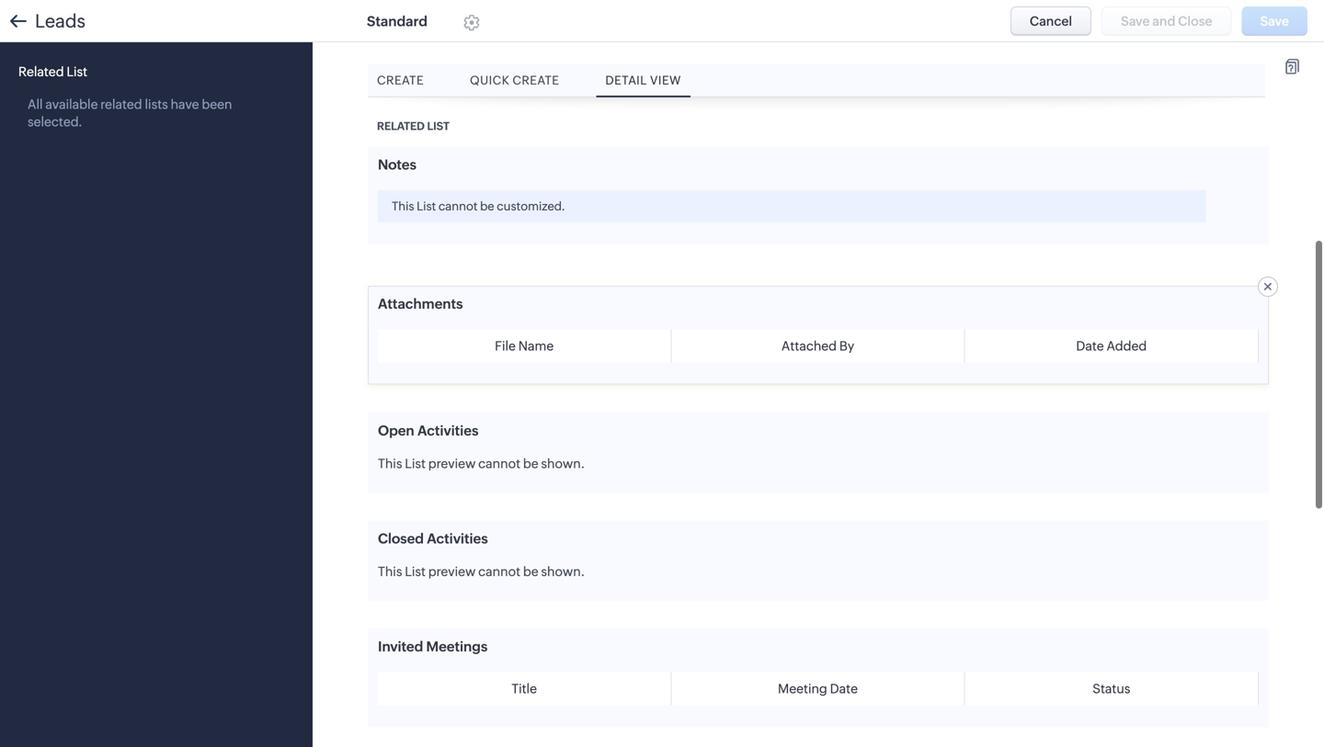 Task type: locate. For each thing, give the bounding box(es) containing it.
file name
[[495, 339, 554, 354]]

1 this list preview cannot be shown. from the top
[[378, 456, 585, 471]]

1 horizontal spatial create
[[513, 74, 559, 87]]

0 vertical spatial shown.
[[541, 456, 585, 471]]

this list preview cannot be shown. down closed activities
[[378, 564, 585, 579]]

available
[[45, 97, 98, 112]]

this for open
[[378, 456, 402, 471]]

0 horizontal spatial create
[[377, 74, 424, 87]]

1 vertical spatial cannot
[[478, 456, 520, 471]]

0 horizontal spatial related
[[18, 64, 64, 79]]

preview down open activities
[[428, 456, 476, 471]]

preview
[[428, 456, 476, 471], [428, 564, 476, 579]]

1 horizontal spatial date
[[1076, 339, 1104, 354]]

1 vertical spatial preview
[[428, 564, 476, 579]]

activities right closed
[[427, 531, 488, 547]]

this down notes
[[392, 200, 414, 213]]

invited meetings
[[378, 639, 488, 655]]

title
[[512, 682, 537, 697]]

this list preview cannot be shown. down open activities
[[378, 456, 585, 471]]

preview down closed activities
[[428, 564, 476, 579]]

shown. for closed activities
[[541, 564, 585, 579]]

1 shown. from the top
[[541, 456, 585, 471]]

0 horizontal spatial related list
[[18, 64, 87, 79]]

related list up all
[[18, 64, 87, 79]]

1 horizontal spatial related
[[377, 120, 425, 132]]

create
[[377, 74, 424, 87], [513, 74, 559, 87]]

quick create
[[470, 74, 559, 87]]

preview for closed activities
[[428, 564, 476, 579]]

this down closed
[[378, 564, 402, 579]]

1 vertical spatial shown.
[[541, 564, 585, 579]]

related
[[18, 64, 64, 79], [377, 120, 425, 132]]

be
[[480, 200, 494, 213], [523, 456, 539, 471], [523, 564, 539, 579]]

related list
[[18, 64, 87, 79], [377, 120, 450, 132]]

related up all
[[18, 64, 64, 79]]

this list preview cannot be shown. for open activities
[[378, 456, 585, 471]]

quick
[[470, 74, 510, 87]]

be for open activities
[[523, 456, 539, 471]]

2 vertical spatial cannot
[[478, 564, 520, 579]]

status
[[1093, 682, 1131, 697]]

0 horizontal spatial date
[[830, 682, 858, 697]]

this list preview cannot be shown.
[[378, 456, 585, 471], [378, 564, 585, 579]]

meetings
[[426, 639, 488, 655]]

1 vertical spatial activities
[[427, 531, 488, 547]]

cannot for open activities
[[478, 456, 520, 471]]

0 vertical spatial related list
[[18, 64, 87, 79]]

name
[[518, 339, 554, 354]]

cannot down closed activities
[[478, 564, 520, 579]]

2 this list preview cannot be shown. from the top
[[378, 564, 585, 579]]

notes
[[378, 157, 417, 173]]

2 create from the left
[[513, 74, 559, 87]]

all available related lists have been selected.
[[28, 97, 232, 129]]

list
[[67, 64, 87, 79], [427, 120, 450, 132], [417, 200, 436, 213], [405, 456, 426, 471], [405, 564, 426, 579]]

detail view
[[605, 74, 681, 87]]

0 vertical spatial this
[[392, 200, 414, 213]]

shown. for open activities
[[541, 456, 585, 471]]

activities for closed activities
[[427, 531, 488, 547]]

this
[[392, 200, 414, 213], [378, 456, 402, 471], [378, 564, 402, 579]]

2 shown. from the top
[[541, 564, 585, 579]]

all
[[28, 97, 43, 112]]

activities
[[417, 423, 479, 439], [427, 531, 488, 547]]

cannot down open activities
[[478, 456, 520, 471]]

0 vertical spatial related
[[18, 64, 64, 79]]

date right meeting
[[830, 682, 858, 697]]

1 vertical spatial this
[[378, 456, 402, 471]]

None button
[[1010, 6, 1092, 36]]

date
[[1076, 339, 1104, 354], [830, 682, 858, 697]]

cannot left customized.
[[439, 200, 478, 213]]

quick create link
[[461, 64, 569, 97]]

1 vertical spatial be
[[523, 456, 539, 471]]

added
[[1107, 339, 1147, 354]]

2 vertical spatial this
[[378, 564, 402, 579]]

related list up notes
[[377, 120, 450, 132]]

2 preview from the top
[[428, 564, 476, 579]]

lists
[[145, 97, 168, 112]]

1 create from the left
[[377, 74, 424, 87]]

0 vertical spatial this list preview cannot be shown.
[[378, 456, 585, 471]]

1 vertical spatial this list preview cannot be shown.
[[378, 564, 585, 579]]

date left added at the right top of page
[[1076, 339, 1104, 354]]

cannot
[[439, 200, 478, 213], [478, 456, 520, 471], [478, 564, 520, 579]]

this list preview cannot be shown. for closed activities
[[378, 564, 585, 579]]

related up notes
[[377, 120, 425, 132]]

view
[[650, 74, 681, 87]]

0 vertical spatial preview
[[428, 456, 476, 471]]

shown.
[[541, 456, 585, 471], [541, 564, 585, 579]]

activities for open activities
[[417, 423, 479, 439]]

create down standard
[[377, 74, 424, 87]]

invited
[[378, 639, 423, 655]]

activities right open
[[417, 423, 479, 439]]

1 preview from the top
[[428, 456, 476, 471]]

1 horizontal spatial related list
[[377, 120, 450, 132]]

detail view link
[[596, 64, 691, 97]]

0 vertical spatial activities
[[417, 423, 479, 439]]

1 vertical spatial related list
[[377, 120, 450, 132]]

this down open
[[378, 456, 402, 471]]

create right quick
[[513, 74, 559, 87]]

this list cannot be customized.
[[392, 200, 565, 213]]

standard
[[367, 13, 428, 29]]

2 vertical spatial be
[[523, 564, 539, 579]]



Task type: describe. For each thing, give the bounding box(es) containing it.
1 vertical spatial related
[[377, 120, 425, 132]]

this for closed
[[378, 564, 402, 579]]

0 vertical spatial cannot
[[439, 200, 478, 213]]

cannot for closed activities
[[478, 564, 520, 579]]

detail
[[605, 74, 647, 87]]

customized.
[[497, 200, 565, 213]]

meeting date
[[778, 682, 858, 697]]

closed activities
[[378, 531, 488, 547]]

attachments
[[378, 296, 463, 312]]

attached by
[[782, 339, 854, 354]]

leads
[[35, 10, 86, 32]]

open
[[378, 423, 414, 439]]

closed
[[378, 531, 424, 547]]

been
[[202, 97, 232, 112]]

file
[[495, 339, 516, 354]]

related
[[101, 97, 142, 112]]

be for closed activities
[[523, 564, 539, 579]]

by
[[839, 339, 854, 354]]

meeting
[[778, 682, 827, 697]]

0 vertical spatial date
[[1076, 339, 1104, 354]]

preview for open activities
[[428, 456, 476, 471]]

date added
[[1076, 339, 1147, 354]]

open activities
[[378, 423, 479, 439]]

attached
[[782, 339, 837, 354]]

create link
[[368, 64, 433, 97]]

1 vertical spatial date
[[830, 682, 858, 697]]

selected.
[[28, 114, 82, 129]]

have
[[171, 97, 199, 112]]

0 vertical spatial be
[[480, 200, 494, 213]]



Task type: vqa. For each thing, say whether or not it's contained in the screenshot.
the top This List preview cannot be shown.
yes



